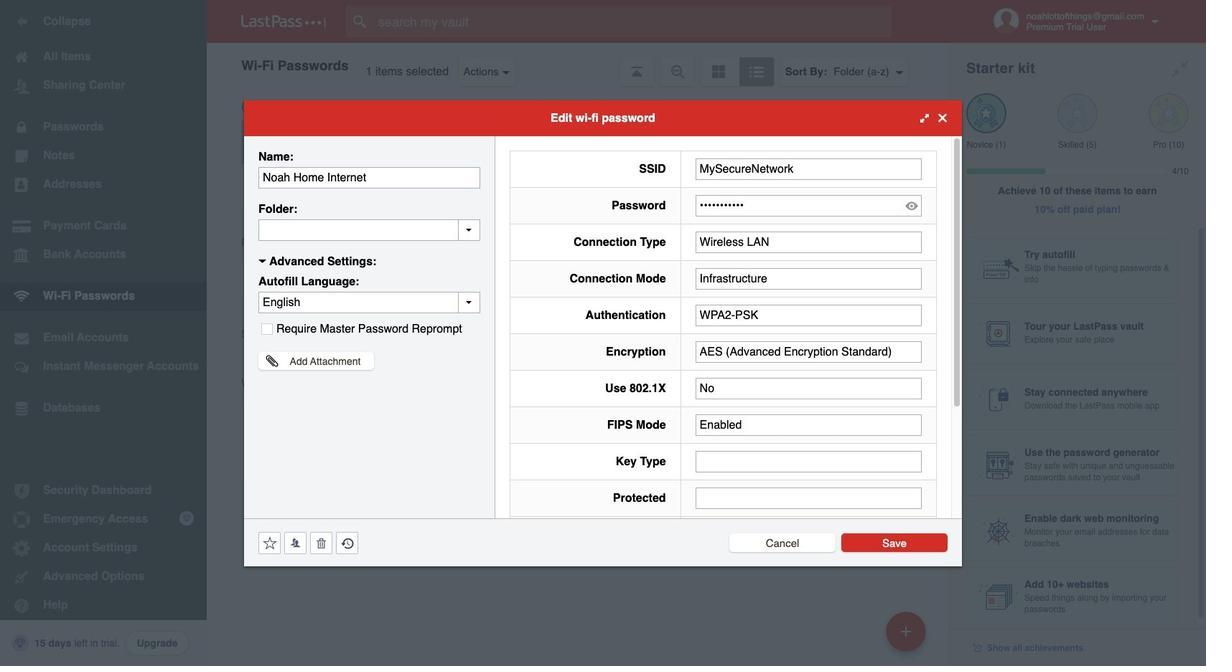 Task type: locate. For each thing, give the bounding box(es) containing it.
None text field
[[258, 167, 480, 188], [695, 232, 922, 253], [695, 268, 922, 290], [695, 341, 922, 363], [695, 378, 922, 400], [695, 415, 922, 436], [695, 451, 922, 473], [695, 488, 922, 509], [258, 167, 480, 188], [695, 232, 922, 253], [695, 268, 922, 290], [695, 341, 922, 363], [695, 378, 922, 400], [695, 415, 922, 436], [695, 451, 922, 473], [695, 488, 922, 509]]

None password field
[[695, 195, 922, 216]]

None text field
[[695, 158, 922, 180], [258, 219, 480, 241], [695, 305, 922, 326], [695, 158, 922, 180], [258, 219, 480, 241], [695, 305, 922, 326]]

dialog
[[244, 100, 962, 658]]



Task type: describe. For each thing, give the bounding box(es) containing it.
new item navigation
[[881, 608, 935, 667]]

search my vault text field
[[346, 6, 920, 37]]

new item image
[[901, 627, 911, 637]]

vault options navigation
[[207, 43, 949, 86]]

Search search field
[[346, 6, 920, 37]]

main navigation navigation
[[0, 0, 207, 667]]

lastpass image
[[241, 15, 326, 28]]



